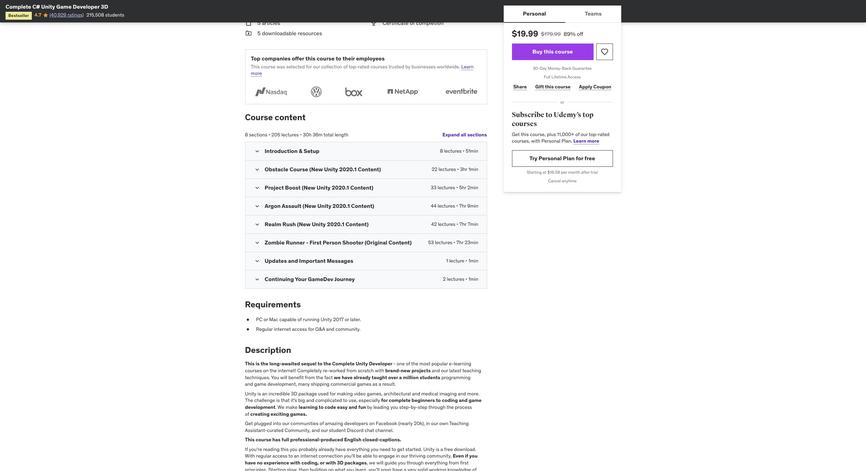 Task type: describe. For each thing, give the bounding box(es) containing it.
the left long-
[[261, 361, 269, 368]]

projects
[[412, 368, 431, 374]]

at
[[543, 170, 547, 175]]

of inside by leading you step-by-step through the process of
[[245, 412, 249, 418]]

0 horizontal spatial course
[[245, 112, 273, 123]]

to left the "their"
[[336, 55, 342, 62]]

first
[[461, 461, 469, 467]]

2020.1 for realm rush (new unity 2020.1 content)
[[327, 221, 345, 228]]

into
[[273, 421, 281, 427]]

incredible
[[269, 391, 290, 397]]

is inside if you're reading this you probably already have everything you need to get started. unity is a free download. with regular access to an internet connection you'll be able to engage in our thriving community.
[[436, 447, 440, 453]]

new
[[401, 368, 411, 374]]

xsmall image
[[245, 327, 251, 333]]

expand all sections
[[443, 132, 487, 138]]

re-
[[323, 368, 330, 374]]

- one of the most popular e-learning courses on the internet!
[[245, 361, 472, 374]]

with inside 'get this course, plus 11,000+ of our top-rated courses, with personal plan.'
[[532, 138, 541, 144]]

student
[[329, 428, 346, 434]]

1min for updates and important messages
[[469, 258, 479, 264]]

or right 2017
[[345, 317, 349, 323]]

3hr
[[460, 166, 468, 173]]

• for introduction & setup
[[463, 148, 465, 154]]

captions.
[[380, 437, 402, 444]]

worked
[[330, 368, 346, 374]]

a right over
[[399, 375, 402, 381]]

our left own
[[431, 421, 439, 427]]

and our latest teaching techniques. you will benefit from the fact
[[245, 368, 482, 381]]

&
[[299, 148, 303, 155]]

unity down obstacle course (new unity 2020.1 content) at the top
[[317, 184, 331, 191]]

subscribe
[[512, 111, 545, 120]]

small image for argon assault (new unity 2020.1 content)
[[254, 203, 261, 210]]

collection
[[321, 64, 343, 70]]

pc or mac capable of running unity 2017 or later.
[[256, 317, 361, 323]]

you're
[[249, 447, 262, 453]]

- inside - one of the most popular e-learning courses on the internet!
[[394, 361, 396, 368]]

eventbrite image
[[442, 85, 481, 99]]

building
[[310, 467, 327, 472]]

and down 3d package used
[[306, 398, 314, 404]]

the up you
[[270, 368, 277, 374]]

7hr for realm rush (new unity 2020.1 content)
[[460, 221, 467, 228]]

what
[[335, 467, 346, 472]]

more for subscribe to udemy's top courses
[[588, 138, 600, 144]]

2 lectures • 1min
[[443, 276, 479, 283]]

coupon
[[594, 84, 612, 90]]

to up 'completely'
[[318, 361, 323, 368]]

course inside the get plugged into our communities of amazing developers on facebook (nearly 20k), in our own teaching assistant-curated community, and our student discord chat channel. this course has full professional-produced english closed-captions.
[[256, 437, 272, 444]]

this for get
[[521, 131, 529, 138]]

small image left 5 articles
[[245, 19, 252, 27]]

most
[[420, 361, 431, 368]]

8 for 8 sections • 205 lectures • 30h 36m total length
[[245, 132, 248, 138]]

awaited sequel
[[282, 361, 317, 368]]

personal inside 'link'
[[539, 155, 562, 162]]

regular internet access for q&a and community.
[[256, 327, 361, 333]]

30-day money-back guarantee full lifetime access
[[533, 66, 592, 80]]

important
[[299, 258, 326, 265]]

of inside the get plugged into our communities of amazing developers on facebook (nearly 20k), in our own teaching assistant-curated community, and our student discord chat channel. this course has full professional-produced english closed-captions.
[[320, 421, 324, 427]]

of right certificate
[[410, 19, 415, 26]]

small image for zombie
[[254, 240, 261, 247]]

course inside button
[[555, 48, 573, 55]]

rated inside 'get this course, plus 11,000+ of our top-rated courses, with personal plan.'
[[599, 131, 610, 138]]

one
[[397, 361, 405, 368]]

courses inside subscribe to udemy's top courses
[[512, 120, 537, 128]]

0 vertical spatial rated
[[358, 64, 370, 70]]

bestseller
[[8, 13, 29, 18]]

a inside if you're reading this you probably already have everything you need to get started. unity is a free download. with regular access to an internet connection you'll be able to engage in our thriving community.
[[441, 447, 443, 453]]

an inside unity is an incredible 3d package used for making video games, architectural and medical imaging and more. the challenge is that it's big and complicated to use, especially
[[262, 391, 268, 397]]

own
[[440, 421, 449, 427]]

7hr for argon assault (new unity 2020.1 content)
[[460, 203, 467, 209]]

1 1min from the top
[[469, 166, 479, 173]]

0 vertical spatial students
[[105, 12, 124, 18]]

this for buy
[[544, 48, 554, 55]]

lectures for realm rush (new unity 2020.1 content)
[[438, 221, 456, 228]]

0 horizontal spatial developer
[[73, 3, 100, 10]]

personal inside 'get this course, plus 11,000+ of our top-rated courses, with personal plan.'
[[542, 138, 561, 144]]

even if you have no experience with coding, or with 3d packages
[[245, 454, 478, 467]]

unity down project boost (new unity 2020.1 content)
[[318, 203, 332, 210]]

0 horizontal spatial sections
[[249, 132, 267, 138]]

free inside try personal plan for free 'link'
[[585, 155, 596, 162]]

and inside the get plugged into our communities of amazing developers on facebook (nearly 20k), in our own teaching assistant-curated community, and our student discord chat channel. this course has full professional-produced english closed-captions.
[[312, 428, 320, 434]]

course down the companies
[[261, 64, 276, 70]]

unity up project boost (new unity 2020.1 content)
[[324, 166, 338, 173]]

unity inside if you're reading this you probably already have everything you need to get started. unity is a free download. with regular access to an internet connection you'll be able to engage in our thriving community.
[[424, 447, 435, 453]]

starting inside starting at $16.58 per month after trial cancel anytime
[[527, 170, 542, 175]]

introduction
[[265, 148, 298, 155]]

connection
[[319, 454, 343, 460]]

internet inside if you're reading this you probably already have everything you need to get started. unity is a free download. with regular access to an internet connection you'll be able to engage in our thriving community.
[[301, 454, 318, 460]]

you inside by leading you step-by-step through the process of
[[391, 405, 398, 411]]

complete
[[389, 398, 411, 404]]

is up techniques.
[[256, 361, 260, 368]]

long-
[[270, 361, 282, 368]]

person
[[323, 239, 341, 246]]

0 vertical spatial courses
[[371, 64, 388, 70]]

unity up completely re-worked from scratch with brand-new projects
[[356, 361, 368, 368]]

0 horizontal spatial community.
[[336, 327, 361, 333]]

programming and game development, many shipping commercial games as a result.
[[245, 375, 471, 388]]

a inside 'programming and game development, many shipping commercial games as a result.'
[[379, 382, 381, 388]]

completely
[[298, 368, 322, 374]]

plan
[[563, 155, 575, 162]]

wishlist image
[[601, 48, 609, 56]]

have inside even if you have no experience with coding, or with 3d packages
[[245, 461, 256, 467]]

if
[[245, 447, 248, 453]]

project boost (new unity 2020.1 content)
[[265, 184, 374, 191]]

q&a
[[315, 327, 325, 333]]

• for zombie runner - first person shooter (original content)
[[454, 240, 456, 246]]

on inside , we will guide you through everything from first principles. starting slow, then building on what you learn, you'll soon have a very solid working knowledge o
[[328, 467, 334, 472]]

fun
[[359, 405, 366, 411]]

argon
[[265, 203, 281, 210]]

everything inside , we will guide you through everything from first principles. starting slow, then building on what you learn, you'll soon have a very solid working knowledge o
[[425, 461, 448, 467]]

our inside 'get this course, plus 11,000+ of our top-rated courses, with personal plan.'
[[581, 131, 588, 138]]

and left more. in the bottom right of the page
[[458, 391, 466, 397]]

brand-
[[386, 368, 401, 374]]

in inside the get plugged into our communities of amazing developers on facebook (nearly 20k), in our own teaching assistant-curated community, and our student discord chat channel. this course has full professional-produced english closed-captions.
[[426, 421, 430, 427]]

companies
[[262, 55, 291, 62]]

community. inside if you're reading this you probably already have everything you need to get started. unity is a free download. with regular access to an internet connection you'll be able to engage in our thriving community.
[[427, 454, 452, 460]]

if
[[465, 454, 469, 460]]

0 vertical spatial from
[[347, 368, 357, 374]]

is down incredible
[[277, 398, 280, 404]]

22 lectures • 3hr 1min
[[432, 166, 479, 173]]

our right into on the bottom left of page
[[283, 421, 290, 427]]

project
[[265, 184, 284, 191]]

for complete beginners to coding and game development
[[245, 398, 482, 411]]

or up udemy's
[[561, 100, 565, 105]]

to inside unity is an incredible 3d package used for making video games, architectural and medical imaging and more. the challenge is that it's big and complicated to use, especially
[[343, 398, 348, 404]]

small image left certificate
[[370, 19, 377, 27]]

with down connection
[[326, 461, 336, 467]]

money-
[[548, 66, 562, 71]]

an inside if you're reading this you probably already have everything you need to get started. unity is a free download. with regular access to an internet connection you'll be able to engage in our thriving community.
[[294, 454, 300, 460]]

of inside 'get this course, plus 11,000+ of our top-rated courses, with personal plan.'
[[576, 131, 580, 138]]

small image for realm rush (new unity 2020.1 content)
[[254, 221, 261, 228]]

chat
[[365, 428, 374, 434]]

free inside if you're reading this you probably already have everything you need to get started. unity is a free download. with regular access to an internet connection you'll be able to engage in our thriving community.
[[445, 447, 453, 453]]

zombie runner - first person shooter (original content)
[[265, 239, 412, 246]]

total
[[324, 132, 334, 138]]

lectures for argon assault (new unity 2020.1 content)
[[438, 203, 455, 209]]

the up "re-" on the left of the page
[[324, 361, 331, 368]]

this for gift
[[545, 84, 554, 90]]

development,
[[268, 382, 297, 388]]

1 horizontal spatial developer
[[369, 361, 393, 368]]

(40,929 ratings)
[[50, 12, 84, 18]]

for inside try personal plan for free 'link'
[[576, 155, 584, 162]]

zombie
[[265, 239, 285, 246]]

you left probably
[[290, 447, 298, 453]]

is up challenge
[[258, 391, 261, 397]]

lectures for project boost (new unity 2020.1 content)
[[438, 185, 455, 191]]

the up projects
[[412, 361, 419, 368]]

of inside - one of the most popular e-learning courses on the internet!
[[406, 361, 410, 368]]

content) for realm rush (new unity 2020.1 content)
[[346, 221, 369, 228]]

assistant-
[[245, 428, 267, 434]]

beginners
[[412, 398, 435, 404]]

small image up top
[[245, 29, 252, 37]]

and our
[[432, 368, 448, 374]]

share button
[[512, 80, 529, 94]]

89%
[[564, 30, 576, 37]]

content
[[275, 112, 306, 123]]

more.
[[468, 391, 480, 397]]

on inside - one of the most popular e-learning courses on the internet!
[[263, 368, 269, 374]]

video
[[354, 391, 366, 397]]

nasdaq image
[[251, 85, 291, 99]]

volkswagen image
[[309, 85, 324, 99]]

and down use,
[[349, 405, 358, 411]]

for inside unity is an incredible 3d package used for making video games, architectural and medical imaging and more. the challenge is that it's big and complicated to use, especially
[[330, 391, 336, 397]]

to inside for complete beginners to coding and game development
[[436, 398, 441, 404]]

1 vertical spatial complete
[[332, 361, 355, 368]]

you down packages
[[347, 467, 354, 472]]

with up taught
[[375, 368, 384, 374]]

realm rush (new unity 2020.1 content)
[[265, 221, 369, 228]]

and right q&a
[[326, 327, 335, 333]]

courses,
[[512, 138, 530, 144]]

to engage
[[373, 454, 395, 460]]

first
[[310, 239, 322, 246]]

to up the slow,
[[289, 454, 293, 460]]

the inside and our latest teaching techniques. you will benefit from the fact
[[316, 375, 323, 381]]

. we make learning to code easy and fun
[[276, 405, 367, 411]]

top companies offer this course to their employees
[[251, 55, 385, 62]]

certificate
[[383, 19, 409, 26]]

1 vertical spatial students
[[420, 375, 441, 381]]

unity down argon assault (new unity 2020.1 content)
[[312, 221, 326, 228]]

apply coupon
[[579, 84, 612, 90]]

this is the long-awaited sequel to the complete unity developer
[[245, 361, 394, 368]]

the inside by leading you step-by-step through the process of
[[447, 405, 454, 411]]

unity up q&a
[[321, 317, 332, 323]]

have inside if you're reading this you probably already have everything you need to get started. unity is a free download. with regular access to an internet connection you'll be able to engage in our thriving community.
[[336, 447, 346, 453]]

you up the able
[[371, 447, 379, 453]]

unity inside unity is an incredible 3d package used for making video games, architectural and medical imaging and more. the challenge is that it's big and complicated to use, especially
[[245, 391, 256, 397]]

learn more link for subscribe to udemy's top courses
[[574, 138, 600, 144]]

especially
[[359, 398, 380, 404]]

lecture
[[450, 258, 465, 264]]

you inside even if you have no experience with coding, or with 3d packages
[[470, 454, 478, 460]]

buy this course button
[[512, 44, 594, 60]]

205
[[272, 132, 280, 138]]

day
[[540, 66, 547, 71]]

anytime
[[562, 178, 577, 184]]

was
[[277, 64, 285, 70]]

of left running
[[298, 317, 302, 323]]

with regular
[[245, 454, 272, 460]]

content) for obstacle course (new unity 2020.1 content)
[[358, 166, 381, 173]]

sections inside dropdown button
[[468, 132, 487, 138]]

from inside , we will guide you through everything from first principles. starting slow, then building on what you learn, you'll soon have a very solid working knowledge o
[[449, 461, 459, 467]]

continuing your gamedev journey
[[265, 276, 355, 283]]

for left q&a
[[308, 327, 314, 333]]

cancel
[[548, 178, 561, 184]]

try personal plan for free link
[[512, 150, 613, 167]]

have up 'commercial'
[[342, 375, 353, 381]]

through inside , we will guide you through everything from first principles. starting slow, then building on what you learn, you'll soon have a very solid working knowledge o
[[407, 461, 424, 467]]

(new for rush
[[297, 221, 311, 228]]

and up beginners
[[412, 391, 421, 397]]

selected
[[287, 64, 305, 70]]

$179.99
[[541, 30, 561, 37]]



Task type: locate. For each thing, give the bounding box(es) containing it.
7hr left 9min
[[460, 203, 467, 209]]

trusted
[[389, 64, 404, 70]]

0 vertical spatial personal
[[523, 10, 546, 17]]

(40,929
[[50, 12, 66, 18]]

obstacle
[[265, 166, 289, 173]]

(new for assault
[[303, 203, 316, 210]]

learn more link for top companies offer this course to their employees
[[251, 64, 474, 77]]

2min
[[468, 185, 479, 191]]

1 vertical spatial 1min
[[469, 258, 479, 264]]

(new right boost
[[302, 184, 316, 191]]

1 vertical spatial 7hr
[[460, 221, 467, 228]]

1 vertical spatial -
[[394, 361, 396, 368]]

you right if
[[470, 454, 478, 460]]

lectures right 42
[[438, 221, 456, 228]]

this inside if you're reading this you probably already have everything you need to get started. unity is a free download. with regular access to an internet connection you'll be able to engage in our thriving community.
[[281, 447, 289, 453]]

• for updates and important messages
[[466, 258, 468, 264]]

• down 1 lecture • 1min
[[466, 276, 468, 283]]

lectures down expand
[[444, 148, 462, 154]]

complete up worked
[[332, 361, 355, 368]]

1 horizontal spatial course
[[290, 166, 308, 173]]

1 horizontal spatial starting
[[527, 170, 542, 175]]

1 vertical spatial we
[[369, 461, 376, 467]]

1 horizontal spatial rated
[[599, 131, 610, 138]]

1 vertical spatial an
[[294, 454, 300, 460]]

course up 205 at the left top
[[245, 112, 273, 123]]

or up building
[[320, 461, 325, 467]]

through up the very
[[407, 461, 424, 467]]

we inside , we will guide you through everything from first principles. starting slow, then building on what you learn, you'll soon have a very solid working knowledge o
[[369, 461, 376, 467]]

learn for top companies offer this course to their employees
[[462, 64, 474, 70]]

7min
[[468, 221, 479, 228]]

1 vertical spatial 3d
[[337, 461, 344, 467]]

you right guide
[[398, 461, 406, 467]]

have inside , we will guide you through everything from first principles. starting slow, then building on what you learn, you'll soon have a very solid working knowledge o
[[393, 467, 403, 472]]

0 horizontal spatial learn more
[[251, 64, 474, 77]]

have up 'principles.'
[[245, 461, 256, 467]]

top
[[583, 111, 594, 120]]

rated
[[358, 64, 370, 70], [599, 131, 610, 138]]

by inside by leading you step-by-step through the process of
[[367, 405, 373, 411]]

you'll
[[344, 454, 355, 460], [369, 467, 380, 472]]

will
[[377, 461, 384, 467]]

we right ,
[[369, 461, 376, 467]]

starting
[[527, 170, 542, 175], [269, 467, 286, 472]]

2 5 from the top
[[258, 30, 261, 37]]

imaging
[[440, 391, 457, 397]]

all
[[461, 132, 467, 138]]

content) for project boost (new unity 2020.1 content)
[[351, 184, 374, 191]]

course down &
[[290, 166, 308, 173]]

xsmall image
[[245, 317, 251, 324]]

facebook
[[376, 421, 397, 427]]

7hr for zombie runner - first person shooter (original content)
[[457, 240, 464, 246]]

(new up project boost (new unity 2020.1 content)
[[310, 166, 323, 173]]

we down worked
[[334, 375, 341, 381]]

small image for continuing your gamedev journey
[[254, 276, 261, 283]]

1 horizontal spatial sections
[[468, 132, 487, 138]]

• left 51min
[[463, 148, 465, 154]]

learn more for subscribe to udemy's top courses
[[574, 138, 600, 144]]

8 left 205 at the left top
[[245, 132, 248, 138]]

complicated
[[316, 398, 342, 404]]

lectures right 33
[[438, 185, 455, 191]]

gift this course
[[536, 84, 571, 90]]

2 vertical spatial 1min
[[469, 276, 479, 283]]

this right offer
[[306, 55, 316, 62]]

0 vertical spatial learn
[[462, 64, 474, 70]]

(new
[[310, 166, 323, 173], [302, 184, 316, 191], [303, 203, 316, 210], [297, 221, 311, 228]]

0 vertical spatial already
[[354, 375, 371, 381]]

1 vertical spatial you'll
[[369, 467, 380, 472]]

you'll up packages
[[344, 454, 355, 460]]

8 for 8 lectures • 51min
[[440, 148, 443, 154]]

0 vertical spatial starting
[[527, 170, 542, 175]]

or inside even if you have no experience with coding, or with 3d packages
[[320, 461, 325, 467]]

1 vertical spatial personal
[[542, 138, 561, 144]]

5 downloadable resources
[[258, 30, 322, 37]]

small image left obstacle
[[254, 166, 261, 173]]

top- down top
[[589, 131, 599, 138]]

small image
[[245, 29, 252, 37], [254, 166, 261, 173], [254, 240, 261, 247], [254, 258, 261, 265]]

from down 'completely'
[[305, 375, 315, 381]]

try personal plan for free
[[530, 155, 596, 162]]

0 horizontal spatial already
[[319, 447, 335, 453]]

already inside if you're reading this you probably already have everything you need to get started. unity is a free download. with regular access to an internet connection you'll be able to engage in our thriving community.
[[319, 447, 335, 453]]

gamedev
[[308, 276, 333, 283]]

this up the courses,
[[521, 131, 529, 138]]

0 vertical spatial 7hr
[[460, 203, 467, 209]]

lectures right 44
[[438, 203, 455, 209]]

2 vertical spatial personal
[[539, 155, 562, 162]]

realm
[[265, 221, 281, 228]]

course,
[[530, 131, 546, 138]]

on
[[263, 368, 269, 374], [370, 421, 375, 427], [328, 467, 334, 472]]

0 vertical spatial 1min
[[469, 166, 479, 173]]

1 horizontal spatial learning
[[454, 361, 472, 368]]

through right step
[[429, 405, 446, 411]]

small image for introduction & setup
[[254, 148, 261, 155]]

lectures for obstacle course (new unity 2020.1 content)
[[439, 166, 456, 173]]

53 lectures • 7hr 23min
[[428, 240, 479, 246]]

developers
[[345, 421, 368, 427]]

discord
[[347, 428, 364, 434]]

lectures right 205 at the left top
[[282, 132, 299, 138]]

(new for boost
[[302, 184, 316, 191]]

you down complete
[[391, 405, 398, 411]]

unity up the
[[245, 391, 256, 397]]

and inside for complete beginners to coding and game development
[[459, 398, 468, 404]]

0 vertical spatial internet
[[274, 327, 291, 333]]

our
[[313, 64, 320, 70], [581, 131, 588, 138], [283, 421, 290, 427], [431, 421, 439, 427], [321, 428, 328, 434], [401, 454, 408, 460]]

• left 7min
[[457, 221, 459, 228]]

1 horizontal spatial by
[[406, 64, 411, 70]]

internet down capable
[[274, 327, 291, 333]]

a left the very
[[404, 467, 407, 472]]

7hr left 7min
[[460, 221, 467, 228]]

access
[[292, 327, 307, 333], [273, 454, 288, 460]]

course up the collection
[[317, 55, 335, 62]]

on inside the get plugged into our communities of amazing developers on facebook (nearly 20k), in our own teaching assistant-curated community, and our student discord chat channel. this course has full professional-produced english closed-captions.
[[370, 421, 375, 427]]

developer
[[73, 3, 100, 10], [369, 361, 393, 368]]

for inside for complete beginners to coding and game development
[[381, 398, 388, 404]]

popular
[[432, 361, 448, 368]]

2 horizontal spatial on
[[370, 421, 375, 427]]

1 horizontal spatial internet
[[301, 454, 318, 460]]

0 vertical spatial complete
[[6, 3, 31, 10]]

more right plan.
[[588, 138, 600, 144]]

0 vertical spatial through
[[429, 405, 446, 411]]

• left 205 at the left top
[[269, 132, 270, 138]]

0 vertical spatial course
[[245, 112, 273, 123]]

0 horizontal spatial get
[[245, 421, 253, 427]]

2020.1 for argon assault (new unity 2020.1 content)
[[333, 203, 350, 210]]

0 horizontal spatial more
[[251, 70, 262, 77]]

0 vertical spatial access
[[292, 327, 307, 333]]

unity
[[41, 3, 55, 10], [324, 166, 338, 173], [317, 184, 331, 191], [318, 203, 332, 210], [312, 221, 326, 228], [321, 317, 332, 323], [356, 361, 368, 368], [245, 391, 256, 397], [424, 447, 435, 453]]

1 vertical spatial on
[[370, 421, 375, 427]]

2 horizontal spatial from
[[449, 461, 459, 467]]

0 horizontal spatial 8
[[245, 132, 248, 138]]

step
[[418, 405, 428, 411]]

• left the 30h 36m
[[300, 132, 302, 138]]

this inside button
[[544, 48, 554, 55]]

you'll inside if you're reading this you probably already have everything you need to get started. unity is a free download. with regular access to an internet connection you'll be able to engage in our thriving community.
[[344, 454, 355, 460]]

0 vertical spatial developer
[[73, 3, 100, 10]]

tab list
[[504, 6, 622, 23]]

a inside , we will guide you through everything from first principles. starting slow, then building on what you learn, you'll soon have a very solid working knowledge o
[[404, 467, 407, 472]]

argon assault (new unity 2020.1 content)
[[265, 203, 375, 210]]

buy
[[533, 48, 543, 55]]

and down communities
[[312, 428, 320, 434]]

1 vertical spatial starting
[[269, 467, 286, 472]]

in inside if you're reading this you probably already have everything you need to get started. unity is a free download. with regular access to an internet connection you'll be able to engage in our thriving community.
[[396, 454, 400, 460]]

learning up latest
[[454, 361, 472, 368]]

course content
[[245, 112, 306, 123]]

0 vertical spatial an
[[262, 391, 268, 397]]

course down assistant-
[[256, 437, 272, 444]]

5 for 5 articles
[[258, 19, 261, 26]]

1 horizontal spatial more
[[588, 138, 600, 144]]

0 horizontal spatial internet
[[274, 327, 291, 333]]

0 vertical spatial learn more link
[[251, 64, 474, 77]]

$16.58
[[548, 170, 560, 175]]

starting down "experience" on the bottom
[[269, 467, 286, 472]]

42
[[431, 221, 437, 228]]

by-
[[411, 405, 418, 411]]

make
[[286, 405, 298, 411]]

our down amazing
[[321, 428, 328, 434]]

box image
[[342, 85, 366, 99]]

0 vertical spatial you'll
[[344, 454, 355, 460]]

•
[[269, 132, 270, 138], [300, 132, 302, 138], [463, 148, 465, 154], [457, 166, 459, 173], [457, 185, 458, 191], [457, 203, 458, 209], [457, 221, 459, 228], [454, 240, 456, 246], [466, 258, 468, 264], [466, 276, 468, 283]]

this for this course was selected for our collection of top-rated courses trusted by businesses worldwide.
[[251, 64, 260, 70]]

0 vertical spatial -
[[306, 239, 309, 246]]

, we will guide you through everything from first principles. starting slow, then building on what you learn, you'll soon have a very solid working knowledge o
[[245, 461, 477, 472]]

4.7
[[35, 12, 41, 18]]

knowledge
[[448, 467, 471, 472]]

get inside the get plugged into our communities of amazing developers on facebook (nearly 20k), in our own teaching assistant-curated community, and our student discord chat channel. this course has full professional-produced english closed-captions.
[[245, 421, 253, 427]]

0 horizontal spatial from
[[305, 375, 315, 381]]

1 vertical spatial learn more link
[[574, 138, 600, 144]]

and up process
[[459, 398, 468, 404]]

1 vertical spatial free
[[445, 447, 453, 453]]

0 horizontal spatial learning
[[299, 405, 318, 411]]

0 horizontal spatial complete
[[6, 3, 31, 10]]

you'll inside , we will guide you through everything from first principles. starting slow, then building on what you learn, you'll soon have a very solid working knowledge o
[[369, 467, 380, 472]]

tab list containing personal
[[504, 6, 622, 23]]

1 vertical spatial get
[[245, 421, 253, 427]]

• for argon assault (new unity 2020.1 content)
[[457, 203, 458, 209]]

lectures for continuing your gamedev journey
[[447, 276, 465, 283]]

this for this is the long-awaited sequel to the complete unity developer
[[245, 361, 255, 368]]

our inside if you're reading this you probably already have everything you need to get started. unity is a free download. with regular access to an internet connection you'll be able to engage in our thriving community.
[[401, 454, 408, 460]]

for down top companies offer this course to their employees
[[306, 64, 312, 70]]

be
[[356, 454, 362, 460]]

assault
[[282, 203, 302, 210]]

runner
[[286, 239, 305, 246]]

small image left 'realm'
[[254, 221, 261, 228]]

apply coupon button
[[578, 80, 613, 94]]

to down making at the bottom left of page
[[343, 398, 348, 404]]

1min right 3hr at the right top
[[469, 166, 479, 173]]

from inside and our latest teaching techniques. you will benefit from the fact
[[305, 375, 315, 381]]

lectures for zombie runner - first person shooter (original content)
[[435, 240, 453, 246]]

access inside if you're reading this you probably already have everything you need to get started. unity is a free download. with regular access to an internet connection you'll be able to engage in our thriving community.
[[273, 454, 288, 460]]

0 horizontal spatial we
[[334, 375, 341, 381]]

0 vertical spatial 5
[[258, 19, 261, 26]]

starting inside , we will guide you through everything from first principles. starting slow, then building on what you learn, you'll soon have a very solid working knowledge o
[[269, 467, 286, 472]]

lectures for introduction & setup
[[444, 148, 462, 154]]

1 horizontal spatial students
[[420, 375, 441, 381]]

guide
[[385, 461, 397, 467]]

lifetime
[[552, 74, 567, 80]]

1min for continuing your gamedev journey
[[469, 276, 479, 283]]

2 1min from the top
[[469, 258, 479, 264]]

on left what
[[328, 467, 334, 472]]

unity up thriving
[[424, 447, 435, 453]]

everything up be
[[347, 447, 370, 453]]

learning inside - one of the most popular e-learning courses on the internet!
[[454, 361, 472, 368]]

33 lectures • 5hr 2min
[[431, 185, 479, 191]]

0 horizontal spatial courses
[[245, 368, 262, 374]]

0 horizontal spatial you'll
[[344, 454, 355, 460]]

we have already taught over a million students
[[334, 375, 441, 381]]

1 vertical spatial from
[[305, 375, 315, 381]]

unity is an incredible 3d package used for making video games, architectural and medical imaging and more. the challenge is that it's big and complicated to use, especially
[[245, 391, 480, 404]]

in
[[426, 421, 430, 427], [396, 454, 400, 460]]

2 vertical spatial this
[[245, 437, 255, 444]]

1 horizontal spatial top-
[[589, 131, 599, 138]]

0 horizontal spatial -
[[306, 239, 309, 246]]

for up complicated at bottom left
[[330, 391, 336, 397]]

1 vertical spatial rated
[[599, 131, 610, 138]]

.
[[276, 405, 277, 411]]

1 horizontal spatial learn more
[[574, 138, 600, 144]]

1 5 from the top
[[258, 19, 261, 26]]

courses down subscribe
[[512, 120, 537, 128]]

working
[[429, 467, 447, 472]]

is
[[256, 361, 260, 368], [258, 391, 261, 397], [277, 398, 280, 404], [436, 447, 440, 453]]

1 vertical spatial top-
[[589, 131, 599, 138]]

get for get plugged into our communities of amazing developers on facebook (nearly 20k), in our own teaching assistant-curated community, and our student discord chat channel. this course has full professional-produced english closed-captions.
[[245, 421, 253, 427]]

2020.1 down project boost (new unity 2020.1 content)
[[333, 203, 350, 210]]

access down pc or mac capable of running unity 2017 or later.
[[292, 327, 307, 333]]

2 vertical spatial on
[[328, 467, 334, 472]]

personal inside "button"
[[523, 10, 546, 17]]

a up working
[[441, 447, 443, 453]]

3d inside even if you have no experience with coding, or with 3d packages
[[337, 461, 344, 467]]

complete up bestseller
[[6, 3, 31, 10]]

1 vertical spatial course
[[290, 166, 308, 173]]

content) for argon assault (new unity 2020.1 content)
[[351, 203, 375, 210]]

2020.1 for project boost (new unity 2020.1 content)
[[332, 184, 349, 191]]

sections
[[249, 132, 267, 138], [468, 132, 487, 138]]

1 vertical spatial learning
[[299, 405, 318, 411]]

1 vertical spatial through
[[407, 461, 424, 467]]

2
[[443, 276, 446, 283]]

3 1min from the top
[[469, 276, 479, 283]]

and
[[288, 258, 298, 265], [326, 327, 335, 333], [412, 391, 421, 397], [458, 391, 466, 397], [306, 398, 314, 404], [459, 398, 468, 404], [349, 405, 358, 411], [312, 428, 320, 434]]

• for realm rush (new unity 2020.1 content)
[[457, 221, 459, 228]]

already up connection
[[319, 447, 335, 453]]

taught
[[372, 375, 387, 381]]

unity right c#
[[41, 3, 55, 10]]

0 horizontal spatial learn more link
[[251, 64, 474, 77]]

small image for obstacle
[[254, 166, 261, 173]]

0 vertical spatial 8
[[245, 132, 248, 138]]

to inside subscribe to udemy's top courses
[[546, 111, 553, 120]]

setup
[[304, 148, 320, 155]]

this right buy
[[544, 48, 554, 55]]

• for obstacle course (new unity 2020.1 content)
[[457, 166, 459, 173]]

of left the creating
[[245, 412, 249, 418]]

1 lecture • 1min
[[447, 258, 479, 264]]

is up working
[[436, 447, 440, 453]]

will benefit
[[280, 375, 304, 381]]

• for continuing your gamedev journey
[[466, 276, 468, 283]]

learn more for top companies offer this course to their employees
[[251, 64, 474, 77]]

in down get
[[396, 454, 400, 460]]

0 vertical spatial this
[[251, 64, 260, 70]]

community. down the later. at the bottom left
[[336, 327, 361, 333]]

your
[[295, 276, 307, 283]]

0 horizontal spatial top-
[[349, 64, 358, 70]]

access
[[568, 74, 581, 80]]

• for project boost (new unity 2020.1 content)
[[457, 185, 458, 191]]

0 horizontal spatial everything
[[347, 447, 370, 453]]

or right pc
[[264, 317, 268, 323]]

1 horizontal spatial 8
[[440, 148, 443, 154]]

course down the lifetime
[[555, 84, 571, 90]]

0 horizontal spatial free
[[445, 447, 453, 453]]

more for top companies offer this course to their employees
[[251, 70, 262, 77]]

8 sections • 205 lectures • 30h 36m total length
[[245, 132, 349, 138]]

1 horizontal spatial learn
[[574, 138, 587, 144]]

small image
[[245, 19, 252, 27], [370, 19, 377, 27], [254, 148, 261, 155], [254, 185, 261, 192], [254, 203, 261, 210], [254, 221, 261, 228], [254, 276, 261, 283]]

get plugged into our communities of amazing developers on facebook (nearly 20k), in our own teaching assistant-curated community, and our student discord chat channel. this course has full professional-produced english closed-captions.
[[245, 421, 469, 444]]

small image for project boost (new unity 2020.1 content)
[[254, 185, 261, 192]]

1 vertical spatial developer
[[369, 361, 393, 368]]

developer up the 215,508
[[73, 3, 100, 10]]

our down top companies offer this course to their employees
[[313, 64, 320, 70]]

0 vertical spatial get
[[512, 131, 520, 138]]

0 horizontal spatial access
[[273, 454, 288, 460]]

1 horizontal spatial get
[[512, 131, 520, 138]]

get for get this course, plus 11,000+ of our top-rated courses, with personal plan.
[[512, 131, 520, 138]]

code
[[325, 405, 336, 411]]

2020.1 for obstacle course (new unity 2020.1 content)
[[340, 166, 357, 173]]

from up 'programming and game development, many shipping commercial games as a result.'
[[347, 368, 357, 374]]

1 horizontal spatial we
[[369, 461, 376, 467]]

creating exciting games.
[[251, 412, 307, 418]]

articles
[[262, 19, 280, 26]]

(new for course
[[310, 166, 323, 173]]

1 horizontal spatial on
[[328, 467, 334, 472]]

of down the "their"
[[344, 64, 348, 70]]

get inside 'get this course, plus 11,000+ of our top-rated courses, with personal plan.'
[[512, 131, 520, 138]]

download.
[[454, 447, 477, 453]]

trial
[[591, 170, 598, 175]]

even
[[453, 454, 464, 460]]

0 vertical spatial 3d
[[101, 3, 108, 10]]

free
[[585, 155, 596, 162], [445, 447, 453, 453]]

to left code on the left of page
[[319, 405, 324, 411]]

medical
[[422, 391, 439, 397]]

learn more link down the employees
[[251, 64, 474, 77]]

0 vertical spatial top-
[[349, 64, 358, 70]]

top- inside 'get this course, plus 11,000+ of our top-rated courses, with personal plan.'
[[589, 131, 599, 138]]

small image for updates
[[254, 258, 261, 265]]

subscribe to udemy's top courses
[[512, 111, 594, 128]]

through inside by leading you step-by-step through the process of
[[429, 405, 446, 411]]

million
[[403, 375, 419, 381]]

- left one
[[394, 361, 396, 368]]

everything inside if you're reading this you probably already have everything you need to get started. unity is a free download. with regular access to an internet connection you'll be able to engage in our thriving community.
[[347, 447, 370, 453]]

0 vertical spatial community.
[[336, 327, 361, 333]]

1 vertical spatial learn
[[574, 138, 587, 144]]

courses inside - one of the most popular e-learning courses on the internet!
[[245, 368, 262, 374]]

1 horizontal spatial access
[[292, 327, 307, 333]]

0 vertical spatial free
[[585, 155, 596, 162]]

44 lectures • 7hr 9min
[[431, 203, 479, 209]]

1 horizontal spatial community.
[[427, 454, 452, 460]]

1 horizontal spatial already
[[354, 375, 371, 381]]

5 for 5 downloadable resources
[[258, 30, 261, 37]]

1 vertical spatial access
[[273, 454, 288, 460]]

then
[[299, 467, 309, 472]]

small image left the zombie
[[254, 240, 261, 247]]

lectures
[[282, 132, 299, 138], [444, 148, 462, 154], [439, 166, 456, 173], [438, 185, 455, 191], [438, 203, 455, 209], [438, 221, 456, 228], [435, 240, 453, 246], [447, 276, 465, 283]]

this down top
[[251, 64, 260, 70]]

access up "experience" on the bottom
[[273, 454, 288, 460]]

1 horizontal spatial an
[[294, 454, 300, 460]]

updates and important messages
[[265, 258, 354, 265]]

this up techniques.
[[245, 361, 255, 368]]

and right updates
[[288, 258, 298, 265]]

learn inside the learn more
[[462, 64, 474, 70]]

0 vertical spatial by
[[406, 64, 411, 70]]

learn,
[[356, 467, 368, 472]]

1min down 1 lecture • 1min
[[469, 276, 479, 283]]

more down top
[[251, 70, 262, 77]]

exciting games.
[[271, 412, 307, 418]]

ratings)
[[68, 12, 84, 18]]

packages
[[345, 461, 367, 467]]

get up the courses,
[[512, 131, 520, 138]]

1 horizontal spatial from
[[347, 368, 357, 374]]

netapp image
[[384, 85, 424, 99]]

from up knowledge
[[449, 461, 459, 467]]

personal up "$16.58"
[[539, 155, 562, 162]]

with up the slow,
[[290, 461, 301, 467]]

learn for subscribe to udemy's top courses
[[574, 138, 587, 144]]

game
[[469, 398, 482, 404]]

personal
[[523, 10, 546, 17], [542, 138, 561, 144], [539, 155, 562, 162]]

1 vertical spatial 8
[[440, 148, 443, 154]]

0 horizontal spatial on
[[263, 368, 269, 374]]

to left get
[[392, 447, 396, 453]]

this inside 'get this course, plus 11,000+ of our top-rated courses, with personal plan.'
[[521, 131, 529, 138]]

this inside the get plugged into our communities of amazing developers on facebook (nearly 20k), in our own teaching assistant-curated community, and our student discord chat channel. this course has full professional-produced english closed-captions.
[[245, 437, 255, 444]]



Task type: vqa. For each thing, say whether or not it's contained in the screenshot.
Freelancing
no



